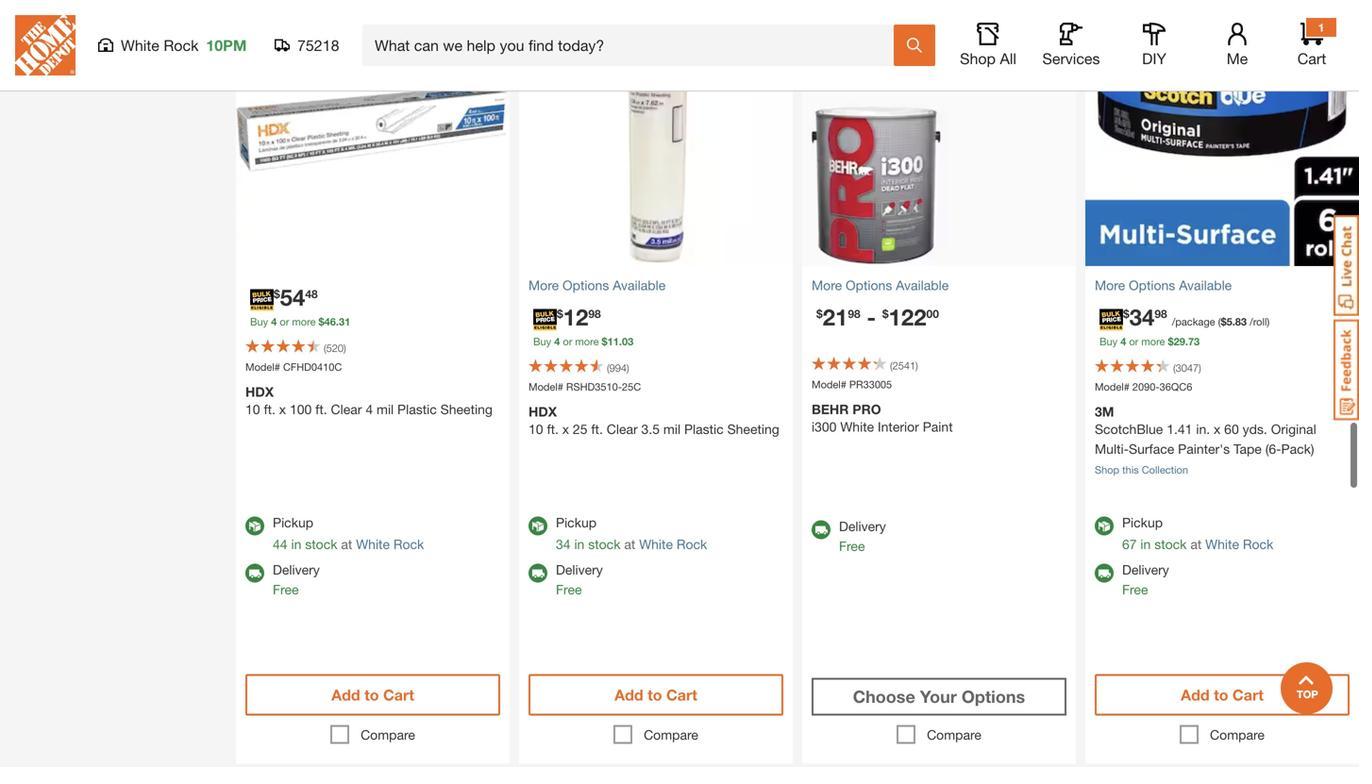 Task type: describe. For each thing, give the bounding box(es) containing it.
options for ( 2541 )
[[846, 277, 892, 293]]

ft. left 25
[[547, 421, 559, 437]]

me
[[1227, 50, 1248, 67]]

available shipping image for pickup 34 in stock at white rock
[[529, 564, 547, 583]]

model# for model# 2090-36qc6
[[1095, 381, 1130, 393]]

live chat image
[[1334, 215, 1359, 316]]

plastic for 3.5
[[684, 421, 724, 437]]

cfhd0410c
[[283, 361, 342, 373]]

your
[[920, 687, 957, 707]]

choose your options
[[853, 687, 1025, 707]]

in for 34
[[1141, 537, 1151, 552]]

. left /roll
[[1232, 316, 1235, 328]]

x for 100
[[279, 402, 286, 417]]

add to cart for 34 in stock
[[615, 686, 697, 704]]

buy 4 or more $ 11 . 03
[[533, 336, 634, 348]]

interior
[[878, 419, 919, 435]]

1
[[1318, 21, 1325, 34]]

/roll
[[1250, 316, 1267, 328]]

diy button
[[1124, 23, 1185, 68]]

i300
[[812, 419, 837, 435]]

x for 25
[[562, 421, 569, 437]]

$ 21 98 - $ 122 00
[[816, 303, 939, 330]]

options for ( 3047 )
[[1129, 277, 1175, 293]]

75218
[[297, 36, 339, 54]]

buy for 12
[[533, 336, 551, 348]]

choose your options link
[[812, 678, 1067, 716]]

$ 54 48
[[274, 284, 318, 311]]

83
[[1235, 316, 1247, 328]]

75218 button
[[275, 36, 340, 55]]

me button
[[1207, 23, 1268, 68]]

( up cfhd0410c
[[324, 342, 326, 354]]

3047
[[1176, 362, 1199, 374]]

12
[[563, 303, 588, 330]]

buy inside /package ( $ 5 . 83 /roll ) buy 4 or more $ 29 . 73
[[1100, 336, 1118, 348]]

10 for hdx 10 ft. x 25 ft. clear 3.5 mil plastic sheeting
[[529, 421, 543, 437]]

stock for 12
[[588, 537, 621, 552]]

4 inside /package ( $ 5 . 83 /roll ) buy 4 or more $ 29 . 73
[[1121, 336, 1126, 348]]

$ 12 98
[[557, 303, 601, 330]]

behr pro i300 white interior paint
[[812, 402, 953, 435]]

) down '31'
[[344, 342, 346, 354]]

3.5
[[641, 421, 660, 437]]

tape
[[1234, 441, 1262, 457]]

pickup 34 in stock at white rock
[[556, 515, 707, 552]]

$ inside $ 34 98
[[1123, 307, 1130, 320]]

46
[[324, 316, 336, 328]]

in.
[[1196, 421, 1210, 437]]

add to cart button for 44 in stock
[[245, 674, 500, 716]]

choose
[[853, 687, 915, 707]]

delivery for pickup 44 in stock at white rock
[[273, 562, 320, 578]]

10pm
[[206, 36, 247, 54]]

model# for model# cfhd0410c
[[245, 361, 280, 373]]

3 more from the left
[[1095, 277, 1125, 293]]

in for 12
[[574, 537, 585, 552]]

11
[[608, 336, 619, 348]]

white for pickup 67 in stock at white rock
[[1206, 537, 1239, 552]]

model# cfhd0410c
[[245, 361, 342, 373]]

3m scotchblue 1.41 in. x 60 yds. original multi-surface painter's tape (6-pack) shop this collection
[[1095, 404, 1316, 476]]

white for pickup 44 in stock at white rock
[[356, 537, 390, 552]]

( 994 )
[[607, 362, 629, 374]]

54
[[280, 284, 305, 311]]

25
[[573, 421, 588, 437]]

3 more options available link from the left
[[1095, 276, 1350, 295]]

delivery free for pickup 67 in stock at white rock
[[1122, 562, 1169, 597]]

shop all button
[[958, 23, 1018, 68]]

3 more options available from the left
[[1095, 277, 1232, 293]]

clear for 4
[[331, 402, 362, 417]]

$ left 73
[[1168, 336, 1174, 348]]

$ left 83
[[1221, 316, 1227, 328]]

white inside behr pro i300 white interior paint
[[840, 419, 874, 435]]

( 3047 )
[[1173, 362, 1201, 374]]

pack)
[[1281, 441, 1314, 457]]

36qc6
[[1160, 381, 1192, 393]]

shop inside 'button'
[[960, 50, 996, 67]]

buy for 54
[[250, 316, 268, 328]]

67
[[1122, 537, 1137, 552]]

rock for pickup 67 in stock at white rock
[[1243, 537, 1274, 552]]

the home depot logo image
[[15, 15, 76, 76]]

white rock link for 34
[[1206, 537, 1274, 552]]

original
[[1271, 421, 1316, 437]]

delivery free for pickup 34 in stock at white rock
[[556, 562, 603, 597]]

122
[[889, 303, 926, 330]]

hdx 10 ft. x 100 ft. clear 4 mil plastic sheeting
[[245, 384, 493, 417]]

available for pickup image
[[245, 517, 264, 536]]

10 for hdx 10 ft. x 100 ft. clear 4 mil plastic sheeting
[[245, 402, 260, 417]]

rshd3510-
[[566, 381, 622, 393]]

model# rshd3510-25c
[[529, 381, 641, 393]]

hdx for hdx 10 ft. x 100 ft. clear 4 mil plastic sheeting
[[245, 384, 274, 400]]

add for 44 in stock
[[331, 686, 360, 704]]

rock for pickup 34 in stock at white rock
[[677, 537, 707, 552]]

services
[[1043, 50, 1100, 67]]

compare for 10 ft. x 25 ft. clear 3.5 mil plastic sheeting image
[[644, 727, 698, 743]]

ft. right 25
[[591, 421, 603, 437]]

white rock 10pm
[[121, 36, 247, 54]]

more for 12
[[575, 336, 599, 348]]

more options available for buy
[[529, 277, 666, 293]]

( for model# pr33005
[[890, 360, 893, 372]]

delivery free for pickup 44 in stock at white rock
[[273, 562, 320, 597]]

-
[[867, 303, 876, 330]]

at for 12
[[624, 537, 636, 552]]

994
[[609, 362, 627, 374]]

in inside pickup 44 in stock at white rock
[[291, 537, 301, 552]]

pro
[[853, 402, 881, 417]]

( 2541 )
[[890, 360, 918, 372]]

stock inside pickup 44 in stock at white rock
[[305, 537, 337, 552]]

( 520 )
[[324, 342, 346, 354]]

model# 2090-36qc6
[[1095, 381, 1192, 393]]

31
[[339, 316, 350, 328]]

/package ( $ 5 . 83 /roll ) buy 4 or more $ 29 . 73
[[1100, 316, 1270, 348]]

03
[[622, 336, 634, 348]]

free for pickup 34 in stock at white rock
[[556, 582, 582, 597]]

sheeting for hdx 10 ft. x 100 ft. clear 4 mil plastic sheeting
[[441, 402, 493, 417]]

pickup inside pickup 44 in stock at white rock
[[273, 515, 313, 530]]

) for model# pr33005
[[916, 360, 918, 372]]

yds.
[[1243, 421, 1268, 437]]

shop this collection link
[[1095, 464, 1188, 476]]

. down /package
[[1185, 336, 1188, 348]]

more for -
[[812, 277, 842, 293]]

or for 12
[[563, 336, 572, 348]]

pickup for 34
[[1122, 515, 1163, 530]]

hdx 10 ft. x 25 ft. clear 3.5 mil plastic sheeting
[[529, 404, 779, 437]]

$ left -
[[816, 307, 823, 320]]

delivery for pickup 34 in stock at white rock
[[556, 562, 603, 578]]

this
[[1122, 464, 1139, 476]]

10 ft. x 100 ft. clear 4 mil plastic sheeting image
[[236, 0, 510, 266]]

model# pr33005
[[812, 378, 892, 391]]

520
[[326, 342, 344, 354]]

44
[[273, 537, 287, 552]]

pr33005
[[849, 378, 892, 391]]

add to cart button for 34 in stock
[[529, 674, 783, 716]]

) for model# 2090-36qc6
[[1199, 362, 1201, 374]]

i300 white interior paint image
[[802, 0, 1076, 266]]

add to cart for 44 in stock
[[331, 686, 414, 704]]

to for 44 in stock
[[364, 686, 379, 704]]

available for pickup image for 34
[[1095, 517, 1114, 536]]



Task type: locate. For each thing, give the bounding box(es) containing it.
1 add from the left
[[331, 686, 360, 704]]

pickup down 25
[[556, 515, 597, 530]]

2 horizontal spatial more options available link
[[1095, 276, 1350, 295]]

2 horizontal spatial x
[[1214, 421, 1221, 437]]

pickup inside pickup 34 in stock at white rock
[[556, 515, 597, 530]]

at for 34
[[1191, 537, 1202, 552]]

or down "54"
[[280, 316, 289, 328]]

1 white rock link from the left
[[356, 537, 424, 552]]

x right in.
[[1214, 421, 1221, 437]]

) down 73
[[1199, 362, 1201, 374]]

ft.
[[264, 402, 276, 417], [315, 402, 327, 417], [547, 421, 559, 437], [591, 421, 603, 437]]

1 horizontal spatial add
[[615, 686, 643, 704]]

buy up model# cfhd0410c
[[250, 316, 268, 328]]

3 add to cart button from the left
[[1095, 674, 1350, 716]]

0 vertical spatial shop
[[960, 50, 996, 67]]

1 horizontal spatial sheeting
[[727, 421, 779, 437]]

10 inside hdx 10 ft. x 100 ft. clear 4 mil plastic sheeting
[[245, 402, 260, 417]]

$ left '31'
[[319, 316, 324, 328]]

0 horizontal spatial hdx
[[245, 384, 274, 400]]

2 at from the left
[[624, 537, 636, 552]]

1 pickup from the left
[[273, 515, 313, 530]]

34 inside pickup 34 in stock at white rock
[[556, 537, 571, 552]]

3 to from the left
[[1214, 686, 1228, 704]]

0 horizontal spatial add
[[331, 686, 360, 704]]

0 horizontal spatial plastic
[[397, 402, 437, 417]]

3 add to cart from the left
[[1181, 686, 1264, 704]]

1 available from the left
[[613, 277, 666, 293]]

available for buy
[[613, 277, 666, 293]]

1 horizontal spatial more
[[812, 277, 842, 293]]

( for model# 2090-36qc6
[[1173, 362, 1176, 374]]

2 horizontal spatial more
[[1095, 277, 1125, 293]]

plastic
[[397, 402, 437, 417], [684, 421, 724, 437]]

0 horizontal spatial at
[[341, 537, 352, 552]]

more down $ 54 48
[[292, 316, 316, 328]]

diy
[[1142, 50, 1167, 67]]

2541
[[893, 360, 916, 372]]

mil inside hdx 10 ft. x 100 ft. clear 4 mil plastic sheeting
[[377, 402, 394, 417]]

0 horizontal spatial buy
[[250, 316, 268, 328]]

3 pickup from the left
[[1122, 515, 1163, 530]]

options for ( 994 )
[[563, 277, 609, 293]]

model#
[[245, 361, 280, 373], [812, 378, 847, 391], [529, 381, 563, 393], [1095, 381, 1130, 393]]

hdx down "model# rshd3510-25c"
[[529, 404, 557, 420]]

34 for $ 34 98
[[1130, 303, 1155, 330]]

x inside hdx 10 ft. x 25 ft. clear 3.5 mil plastic sheeting
[[562, 421, 569, 437]]

available
[[613, 277, 666, 293], [896, 277, 949, 293], [1179, 277, 1232, 293]]

1 horizontal spatial 10
[[529, 421, 543, 437]]

1 98 from the left
[[588, 307, 601, 320]]

available for pickup image left pickup 34 in stock at white rock
[[529, 517, 547, 536]]

60
[[1224, 421, 1239, 437]]

at inside pickup 34 in stock at white rock
[[624, 537, 636, 552]]

48
[[305, 287, 318, 301]]

2 more options available link from the left
[[812, 276, 1067, 295]]

$ left 48
[[274, 287, 280, 301]]

model# up behr
[[812, 378, 847, 391]]

98 inside $ 34 98
[[1155, 307, 1167, 320]]

available for pickup image
[[529, 517, 547, 536], [1095, 517, 1114, 536]]

rock inside pickup 44 in stock at white rock
[[393, 537, 424, 552]]

more options available link for buy
[[529, 276, 783, 295]]

$ inside $ 54 48
[[274, 287, 280, 301]]

stock inside pickup 34 in stock at white rock
[[588, 537, 621, 552]]

0 vertical spatial clear
[[331, 402, 362, 417]]

0 horizontal spatial stock
[[305, 537, 337, 552]]

ft. left 100
[[264, 402, 276, 417]]

98 inside $ 12 98
[[588, 307, 601, 320]]

0 horizontal spatial add to cart button
[[245, 674, 500, 716]]

2090-
[[1133, 381, 1160, 393]]

delivery
[[839, 519, 886, 534], [273, 562, 320, 578], [556, 562, 603, 578], [1122, 562, 1169, 578]]

3 stock from the left
[[1155, 537, 1187, 552]]

pickup up 44
[[273, 515, 313, 530]]

2 add to cart button from the left
[[529, 674, 783, 716]]

stock
[[305, 537, 337, 552], [588, 537, 621, 552], [1155, 537, 1187, 552]]

2 horizontal spatial 98
[[1155, 307, 1167, 320]]

1 horizontal spatial to
[[648, 686, 662, 704]]

2 more options available from the left
[[812, 277, 949, 293]]

more options available link up 5 at the top right of page
[[1095, 276, 1350, 295]]

0 horizontal spatial mil
[[377, 402, 394, 417]]

clear inside hdx 10 ft. x 100 ft. clear 4 mil plastic sheeting
[[331, 402, 362, 417]]

10
[[245, 402, 260, 417], [529, 421, 543, 437]]

rock inside the pickup 67 in stock at white rock
[[1243, 537, 1274, 552]]

$ up buy 4 or more $ 11 . 03
[[557, 307, 563, 320]]

sheeting inside hdx 10 ft. x 100 ft. clear 4 mil plastic sheeting
[[441, 402, 493, 417]]

x left 25
[[562, 421, 569, 437]]

clear right 100
[[331, 402, 362, 417]]

1 horizontal spatial mil
[[663, 421, 681, 437]]

2 white rock link from the left
[[639, 537, 707, 552]]

plastic for 4
[[397, 402, 437, 417]]

1 horizontal spatial in
[[574, 537, 585, 552]]

compare for i300 white interior paint image
[[927, 727, 982, 743]]

mil for 3.5
[[663, 421, 681, 437]]

free for pickup 67 in stock at white rock
[[1122, 582, 1148, 597]]

0 horizontal spatial more options available link
[[529, 276, 783, 295]]

(
[[1218, 316, 1221, 328], [324, 342, 326, 354], [890, 360, 893, 372], [607, 362, 609, 374], [1173, 362, 1176, 374]]

0 horizontal spatial in
[[291, 537, 301, 552]]

model# for model# pr33005
[[812, 378, 847, 391]]

2 in from the left
[[574, 537, 585, 552]]

sheeting for hdx 10 ft. x 25 ft. clear 3.5 mil plastic sheeting
[[727, 421, 779, 437]]

2 horizontal spatial stock
[[1155, 537, 1187, 552]]

surface
[[1129, 441, 1174, 457]]

1 at from the left
[[341, 537, 352, 552]]

98 left /package
[[1155, 307, 1167, 320]]

1 horizontal spatial hdx
[[529, 404, 557, 420]]

$ 34 98
[[1123, 303, 1167, 330]]

clear left 3.5
[[607, 421, 638, 437]]

0 vertical spatial sheeting
[[441, 402, 493, 417]]

4
[[271, 316, 277, 328], [554, 336, 560, 348], [1121, 336, 1126, 348], [366, 402, 373, 417]]

10 left 100
[[245, 402, 260, 417]]

mil right 100
[[377, 402, 394, 417]]

00
[[926, 307, 939, 320]]

2 horizontal spatial at
[[1191, 537, 1202, 552]]

2 compare from the left
[[644, 727, 698, 743]]

1 in from the left
[[291, 537, 301, 552]]

1 stock from the left
[[305, 537, 337, 552]]

more options available link up 00
[[812, 276, 1067, 295]]

100
[[290, 402, 312, 417]]

0 horizontal spatial 98
[[588, 307, 601, 320]]

available up 03
[[613, 277, 666, 293]]

mil inside hdx 10 ft. x 25 ft. clear 3.5 mil plastic sheeting
[[663, 421, 681, 437]]

options up -
[[846, 277, 892, 293]]

0 horizontal spatial shop
[[960, 50, 996, 67]]

0 vertical spatial 10
[[245, 402, 260, 417]]

1 horizontal spatial pickup
[[556, 515, 597, 530]]

model# left cfhd0410c
[[245, 361, 280, 373]]

hdx for hdx 10 ft. x 25 ft. clear 3.5 mil plastic sheeting
[[529, 404, 557, 420]]

options up $ 34 98
[[1129, 277, 1175, 293]]

more options available up $ 34 98
[[1095, 277, 1232, 293]]

white rock link for 12
[[639, 537, 707, 552]]

2 horizontal spatial pickup
[[1122, 515, 1163, 530]]

mil right 3.5
[[663, 421, 681, 437]]

cart 1
[[1298, 21, 1326, 67]]

buy 4 or more $ 46 . 31
[[250, 316, 350, 328]]

more
[[292, 316, 316, 328], [575, 336, 599, 348], [1142, 336, 1165, 348]]

1 horizontal spatial or
[[563, 336, 572, 348]]

white inside the pickup 67 in stock at white rock
[[1206, 537, 1239, 552]]

73
[[1188, 336, 1200, 348]]

$ inside $ 12 98
[[557, 307, 563, 320]]

0 horizontal spatial x
[[279, 402, 286, 417]]

0 vertical spatial hdx
[[245, 384, 274, 400]]

1 more options available from the left
[[529, 277, 666, 293]]

21
[[823, 303, 848, 330]]

1 available for pickup image from the left
[[529, 517, 547, 536]]

stock for 34
[[1155, 537, 1187, 552]]

more up $ 34 98
[[1095, 277, 1125, 293]]

or for 54
[[280, 316, 289, 328]]

4 down $ 54 48
[[271, 316, 277, 328]]

2 available for pickup image from the left
[[1095, 517, 1114, 536]]

1 vertical spatial sheeting
[[727, 421, 779, 437]]

options
[[563, 277, 609, 293], [846, 277, 892, 293], [1129, 277, 1175, 293], [962, 687, 1025, 707]]

3 98 from the left
[[1155, 307, 1167, 320]]

at inside pickup 44 in stock at white rock
[[341, 537, 352, 552]]

white inside pickup 34 in stock at white rock
[[639, 537, 673, 552]]

shop all
[[960, 50, 1017, 67]]

plastic inside hdx 10 ft. x 25 ft. clear 3.5 mil plastic sheeting
[[684, 421, 724, 437]]

scotchblue 1.41 in. x 60 yds. original multi-surface painter's tape (6-pack) image
[[1085, 0, 1359, 266]]

1 horizontal spatial white rock link
[[639, 537, 707, 552]]

to for 34 in stock
[[648, 686, 662, 704]]

more for 54
[[292, 316, 316, 328]]

3 white rock link from the left
[[1206, 537, 1274, 552]]

white inside pickup 44 in stock at white rock
[[356, 537, 390, 552]]

2 horizontal spatial more
[[1142, 336, 1165, 348]]

/package
[[1172, 316, 1215, 328]]

1 add to cart button from the left
[[245, 674, 500, 716]]

( inside /package ( $ 5 . 83 /roll ) buy 4 or more $ 29 . 73
[[1218, 316, 1221, 328]]

more options available link for -
[[812, 276, 1067, 295]]

0 vertical spatial plastic
[[397, 402, 437, 417]]

sheeting inside hdx 10 ft. x 25 ft. clear 3.5 mil plastic sheeting
[[727, 421, 779, 437]]

) for model# rshd3510-25c
[[627, 362, 629, 374]]

more options available up the $ 21 98 - $ 122 00
[[812, 277, 949, 293]]

10 ft. x 25 ft. clear 3.5 mil plastic sheeting image
[[519, 0, 793, 266]]

model# left rshd3510-
[[529, 381, 563, 393]]

available for pickup image for 12
[[529, 517, 547, 536]]

plastic inside hdx 10 ft. x 100 ft. clear 4 mil plastic sheeting
[[397, 402, 437, 417]]

3 available from the left
[[1179, 277, 1232, 293]]

available up 00
[[896, 277, 949, 293]]

1 horizontal spatial more
[[575, 336, 599, 348]]

. up 994
[[619, 336, 622, 348]]

compare
[[361, 727, 415, 743], [644, 727, 698, 743], [927, 727, 982, 743], [1210, 727, 1265, 743]]

more for buy
[[529, 277, 559, 293]]

3 in from the left
[[1141, 537, 1151, 552]]

0 horizontal spatial add to cart
[[331, 686, 414, 704]]

rock inside pickup 34 in stock at white rock
[[677, 537, 707, 552]]

clear inside hdx 10 ft. x 25 ft. clear 3.5 mil plastic sheeting
[[607, 421, 638, 437]]

painter's
[[1178, 441, 1230, 457]]

0 horizontal spatial clear
[[331, 402, 362, 417]]

0 horizontal spatial available
[[613, 277, 666, 293]]

available for -
[[896, 277, 949, 293]]

multi-
[[1095, 441, 1129, 457]]

pickup for 12
[[556, 515, 597, 530]]

34
[[1130, 303, 1155, 330], [556, 537, 571, 552]]

add to cart
[[331, 686, 414, 704], [615, 686, 697, 704], [1181, 686, 1264, 704]]

options up $ 12 98
[[563, 277, 609, 293]]

$ right -
[[882, 307, 889, 320]]

more down $ 34 98
[[1142, 336, 1165, 348]]

98 for 34
[[1155, 307, 1167, 320]]

. up ( 520 )
[[336, 316, 339, 328]]

0 horizontal spatial more
[[529, 277, 559, 293]]

1 vertical spatial mil
[[663, 421, 681, 437]]

2 horizontal spatial add to cart button
[[1095, 674, 1350, 716]]

white for pickup 34 in stock at white rock
[[639, 537, 673, 552]]

0 horizontal spatial to
[[364, 686, 379, 704]]

pickup
[[273, 515, 313, 530], [556, 515, 597, 530], [1122, 515, 1163, 530]]

more options available link
[[529, 276, 783, 295], [812, 276, 1067, 295], [1095, 276, 1350, 295]]

What can we help you find today? search field
[[375, 25, 893, 65]]

model# up 3m on the right bottom of the page
[[1095, 381, 1130, 393]]

2 stock from the left
[[588, 537, 621, 552]]

2 horizontal spatial white rock link
[[1206, 537, 1274, 552]]

( up rshd3510-
[[607, 362, 609, 374]]

( left 5 at the top right of page
[[1218, 316, 1221, 328]]

more options available
[[529, 277, 666, 293], [812, 277, 949, 293], [1095, 277, 1232, 293]]

29
[[1174, 336, 1185, 348]]

$ left /package
[[1123, 307, 1130, 320]]

10 inside hdx 10 ft. x 25 ft. clear 3.5 mil plastic sheeting
[[529, 421, 543, 437]]

4 compare from the left
[[1210, 727, 1265, 743]]

1 add to cart from the left
[[331, 686, 414, 704]]

delivery for pickup 67 in stock at white rock
[[1122, 562, 1169, 578]]

x
[[279, 402, 286, 417], [562, 421, 569, 437], [1214, 421, 1221, 437]]

( up 36qc6
[[1173, 362, 1176, 374]]

1 more from the left
[[529, 277, 559, 293]]

4 down $ 34 98
[[1121, 336, 1126, 348]]

options inside choose your options link
[[962, 687, 1025, 707]]

1 horizontal spatial plastic
[[684, 421, 724, 437]]

pickup up 67
[[1122, 515, 1163, 530]]

more options available link up 03
[[529, 276, 783, 295]]

feedback link image
[[1334, 319, 1359, 421]]

available shipping image for pickup 44 in stock at white rock
[[245, 564, 264, 583]]

$ left 03
[[602, 336, 608, 348]]

1 horizontal spatial shop
[[1095, 464, 1120, 476]]

x left 100
[[279, 402, 286, 417]]

34 for pickup 34 in stock at white rock
[[556, 537, 571, 552]]

stock inside the pickup 67 in stock at white rock
[[1155, 537, 1187, 552]]

more down $ 12 98
[[575, 336, 599, 348]]

4 inside hdx 10 ft. x 100 ft. clear 4 mil plastic sheeting
[[366, 402, 373, 417]]

free
[[839, 538, 865, 554], [273, 582, 299, 597], [556, 582, 582, 597], [1122, 582, 1148, 597]]

rock for pickup 44 in stock at white rock
[[393, 537, 424, 552]]

1 horizontal spatial available
[[896, 277, 949, 293]]

2 horizontal spatial add to cart
[[1181, 686, 1264, 704]]

more up $ 12 98
[[529, 277, 559, 293]]

3m
[[1095, 404, 1114, 420]]

at
[[341, 537, 352, 552], [624, 537, 636, 552], [1191, 537, 1202, 552]]

0 vertical spatial mil
[[377, 402, 394, 417]]

shop down multi-
[[1095, 464, 1120, 476]]

or down 12
[[563, 336, 572, 348]]

add to cart button
[[245, 674, 500, 716], [529, 674, 783, 716], [1095, 674, 1350, 716]]

services button
[[1041, 23, 1102, 68]]

buy up "model# rshd3510-25c"
[[533, 336, 551, 348]]

2 horizontal spatial in
[[1141, 537, 1151, 552]]

98 for 12
[[588, 307, 601, 320]]

1 vertical spatial plastic
[[684, 421, 724, 437]]

pickup 67 in stock at white rock
[[1122, 515, 1274, 552]]

1 horizontal spatial clear
[[607, 421, 638, 437]]

paint
[[923, 419, 953, 435]]

98 inside the $ 21 98 - $ 122 00
[[848, 307, 861, 320]]

more inside /package ( $ 5 . 83 /roll ) buy 4 or more $ 29 . 73
[[1142, 336, 1165, 348]]

) down 122
[[916, 360, 918, 372]]

x inside 3m scotchblue 1.41 in. x 60 yds. original multi-surface painter's tape (6-pack) shop this collection
[[1214, 421, 1221, 437]]

1 horizontal spatial add to cart
[[615, 686, 697, 704]]

0 horizontal spatial white rock link
[[356, 537, 424, 552]]

clear for 3.5
[[607, 421, 638, 437]]

25c
[[622, 381, 641, 393]]

1 horizontal spatial available for pickup image
[[1095, 517, 1114, 536]]

2 to from the left
[[648, 686, 662, 704]]

10 left 25
[[529, 421, 543, 437]]

) up 25c
[[627, 362, 629, 374]]

1 horizontal spatial add to cart button
[[529, 674, 783, 716]]

options right your
[[962, 687, 1025, 707]]

2 horizontal spatial to
[[1214, 686, 1228, 704]]

1 vertical spatial hdx
[[529, 404, 557, 420]]

0 horizontal spatial or
[[280, 316, 289, 328]]

(6-
[[1266, 441, 1281, 457]]

all
[[1000, 50, 1017, 67]]

3 add from the left
[[1181, 686, 1210, 704]]

2 horizontal spatial or
[[1129, 336, 1139, 348]]

1 vertical spatial 10
[[529, 421, 543, 437]]

hdx inside hdx 10 ft. x 25 ft. clear 3.5 mil plastic sheeting
[[529, 404, 557, 420]]

2 horizontal spatial more options available
[[1095, 277, 1232, 293]]

more options available up $ 12 98
[[529, 277, 666, 293]]

$
[[274, 287, 280, 301], [557, 307, 563, 320], [816, 307, 823, 320], [882, 307, 889, 320], [1123, 307, 1130, 320], [319, 316, 324, 328], [1221, 316, 1227, 328], [602, 336, 608, 348], [1168, 336, 1174, 348]]

or down $ 34 98
[[1129, 336, 1139, 348]]

2 available from the left
[[896, 277, 949, 293]]

shop left all
[[960, 50, 996, 67]]

compare for 10 ft. x 100 ft. clear 4 mil plastic sheeting image
[[361, 727, 415, 743]]

2 add to cart from the left
[[615, 686, 697, 704]]

or
[[280, 316, 289, 328], [563, 336, 572, 348], [1129, 336, 1139, 348]]

0 horizontal spatial more
[[292, 316, 316, 328]]

at inside the pickup 67 in stock at white rock
[[1191, 537, 1202, 552]]

collection
[[1142, 464, 1188, 476]]

2 more from the left
[[812, 277, 842, 293]]

more options available for -
[[812, 277, 949, 293]]

or inside /package ( $ 5 . 83 /roll ) buy 4 or more $ 29 . 73
[[1129, 336, 1139, 348]]

1 horizontal spatial x
[[562, 421, 569, 437]]

clear
[[331, 402, 362, 417], [607, 421, 638, 437]]

0 vertical spatial 34
[[1130, 303, 1155, 330]]

) right 83
[[1267, 316, 1270, 328]]

scotchblue
[[1095, 421, 1163, 437]]

x inside hdx 10 ft. x 100 ft. clear 4 mil plastic sheeting
[[279, 402, 286, 417]]

available shipping image
[[812, 521, 831, 539], [245, 564, 264, 583], [529, 564, 547, 583], [1095, 564, 1114, 583]]

hdx inside hdx 10 ft. x 100 ft. clear 4 mil plastic sheeting
[[245, 384, 274, 400]]

1 horizontal spatial 98
[[848, 307, 861, 320]]

behr
[[812, 402, 849, 417]]

in
[[291, 537, 301, 552], [574, 537, 585, 552], [1141, 537, 1151, 552]]

( up pr33005
[[890, 360, 893, 372]]

in inside pickup 34 in stock at white rock
[[574, 537, 585, 552]]

0 horizontal spatial available for pickup image
[[529, 517, 547, 536]]

2 98 from the left
[[848, 307, 861, 320]]

available shipping image for pickup 67 in stock at white rock
[[1095, 564, 1114, 583]]

4 down $ 12 98
[[554, 336, 560, 348]]

add for 34 in stock
[[615, 686, 643, 704]]

1.41
[[1167, 421, 1193, 437]]

0 horizontal spatial more options available
[[529, 277, 666, 293]]

more up 21
[[812, 277, 842, 293]]

cart
[[1298, 50, 1326, 67], [383, 686, 414, 704], [666, 686, 697, 704], [1233, 686, 1264, 704]]

1 horizontal spatial stock
[[588, 537, 621, 552]]

98 left -
[[848, 307, 861, 320]]

0 horizontal spatial pickup
[[273, 515, 313, 530]]

0 horizontal spatial sheeting
[[441, 402, 493, 417]]

free for pickup 44 in stock at white rock
[[273, 582, 299, 597]]

2 horizontal spatial buy
[[1100, 336, 1118, 348]]

shop inside 3m scotchblue 1.41 in. x 60 yds. original multi-surface painter's tape (6-pack) shop this collection
[[1095, 464, 1120, 476]]

available for pickup image down shop this collection link
[[1095, 517, 1114, 536]]

available up /package
[[1179, 277, 1232, 293]]

3 compare from the left
[[927, 727, 982, 743]]

( for model# rshd3510-25c
[[607, 362, 609, 374]]

1 horizontal spatial at
[[624, 537, 636, 552]]

in inside the pickup 67 in stock at white rock
[[1141, 537, 1151, 552]]

2 pickup from the left
[[556, 515, 597, 530]]

1 horizontal spatial more options available link
[[812, 276, 1067, 295]]

mil for 4
[[377, 402, 394, 417]]

98 up buy 4 or more $ 11 . 03
[[588, 307, 601, 320]]

buy up the 'model# 2090-36qc6'
[[1100, 336, 1118, 348]]

1 more options available link from the left
[[529, 276, 783, 295]]

pickup 44 in stock at white rock
[[273, 515, 424, 552]]

1 vertical spatial 34
[[556, 537, 571, 552]]

1 horizontal spatial more options available
[[812, 277, 949, 293]]

1 horizontal spatial buy
[[533, 336, 551, 348]]

pickup inside the pickup 67 in stock at white rock
[[1122, 515, 1163, 530]]

add
[[331, 686, 360, 704], [615, 686, 643, 704], [1181, 686, 1210, 704]]

1 horizontal spatial 34
[[1130, 303, 1155, 330]]

0 horizontal spatial 34
[[556, 537, 571, 552]]

2 add from the left
[[615, 686, 643, 704]]

model# for model# rshd3510-25c
[[529, 381, 563, 393]]

1 vertical spatial clear
[[607, 421, 638, 437]]

3 at from the left
[[1191, 537, 1202, 552]]

hdx down model# cfhd0410c
[[245, 384, 274, 400]]

to
[[364, 686, 379, 704], [648, 686, 662, 704], [1214, 686, 1228, 704]]

4 right 100
[[366, 402, 373, 417]]

1 vertical spatial shop
[[1095, 464, 1120, 476]]

2 horizontal spatial add
[[1181, 686, 1210, 704]]

0 horizontal spatial 10
[[245, 402, 260, 417]]

1 compare from the left
[[361, 727, 415, 743]]

2 horizontal spatial available
[[1179, 277, 1232, 293]]

) inside /package ( $ 5 . 83 /roll ) buy 4 or more $ 29 . 73
[[1267, 316, 1270, 328]]

1 to from the left
[[364, 686, 379, 704]]

5
[[1227, 316, 1232, 328]]

ft. right 100
[[315, 402, 327, 417]]

white rock link
[[356, 537, 424, 552], [639, 537, 707, 552], [1206, 537, 1274, 552]]

rock
[[164, 36, 199, 54], [393, 537, 424, 552], [677, 537, 707, 552], [1243, 537, 1274, 552]]



Task type: vqa. For each thing, say whether or not it's contained in the screenshot.
the Shop for Decorations
no



